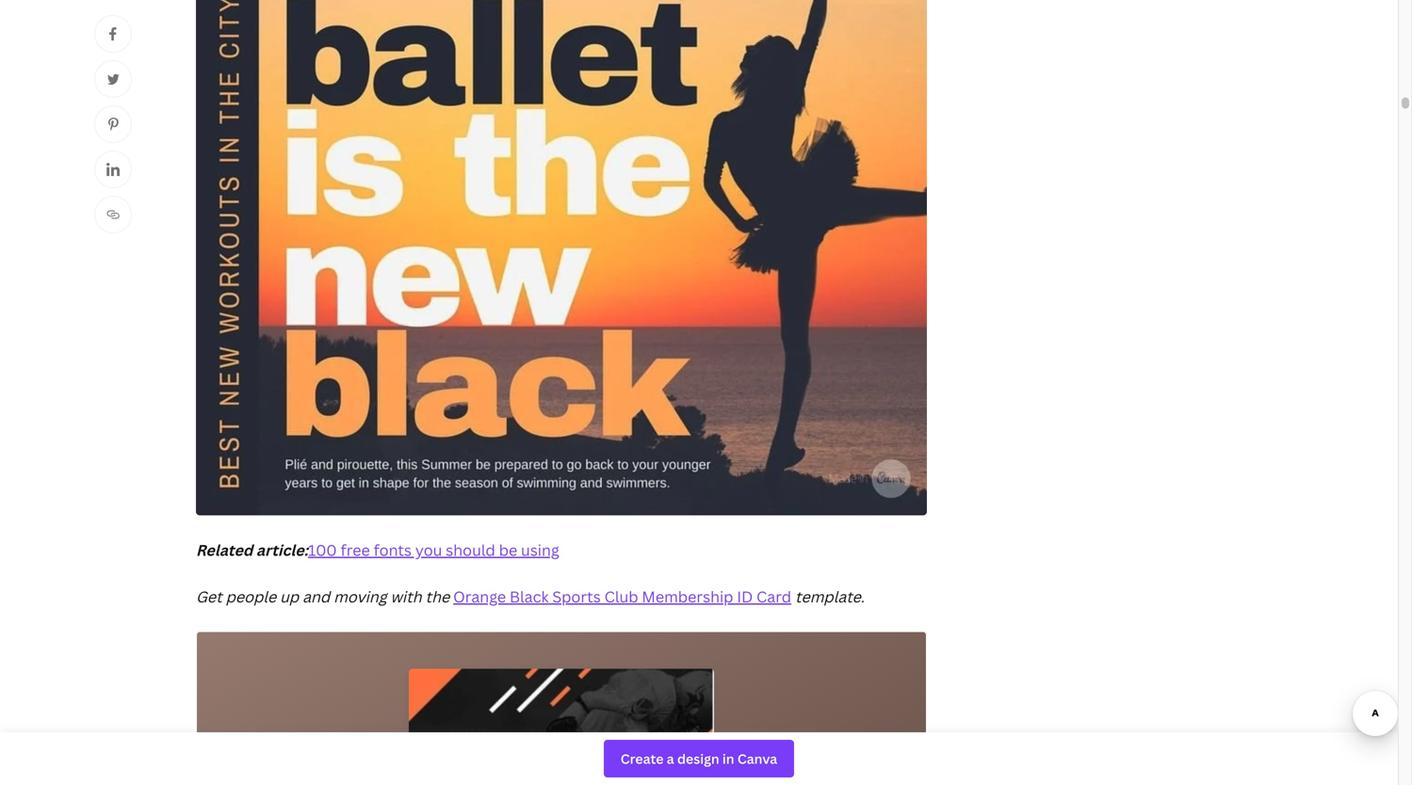 Task type: describe. For each thing, give the bounding box(es) containing it.
sports
[[552, 587, 601, 607]]

related
[[196, 540, 253, 561]]

free
[[341, 540, 370, 561]]

and
[[303, 587, 330, 607]]

should
[[446, 540, 495, 561]]

100 free fonts you should be using link
[[308, 540, 559, 561]]

black
[[510, 587, 549, 607]]

card
[[757, 587, 792, 607]]

people
[[226, 587, 276, 607]]

article:
[[256, 540, 308, 561]]

get people up and moving with the orange black sports club membership id card template.
[[196, 587, 865, 607]]

with
[[391, 587, 422, 607]]

moving
[[334, 587, 387, 607]]

fonts
[[374, 540, 412, 561]]

orange
[[453, 587, 506, 607]]

be
[[499, 540, 517, 561]]



Task type: vqa. For each thing, say whether or not it's contained in the screenshot.
'Open Chat' ICON
no



Task type: locate. For each thing, give the bounding box(es) containing it.
membership
[[642, 587, 734, 607]]

100
[[308, 540, 337, 561]]

orange black sports club membership id card link
[[453, 587, 792, 607]]

template.
[[795, 587, 865, 607]]

club
[[605, 587, 638, 607]]

id
[[737, 587, 753, 607]]

get
[[196, 587, 222, 607]]

you
[[415, 540, 442, 561]]

using
[[521, 540, 559, 561]]

related article: 100 free fonts you should be using
[[196, 540, 559, 561]]

up
[[280, 587, 299, 607]]

the
[[425, 587, 450, 607]]



